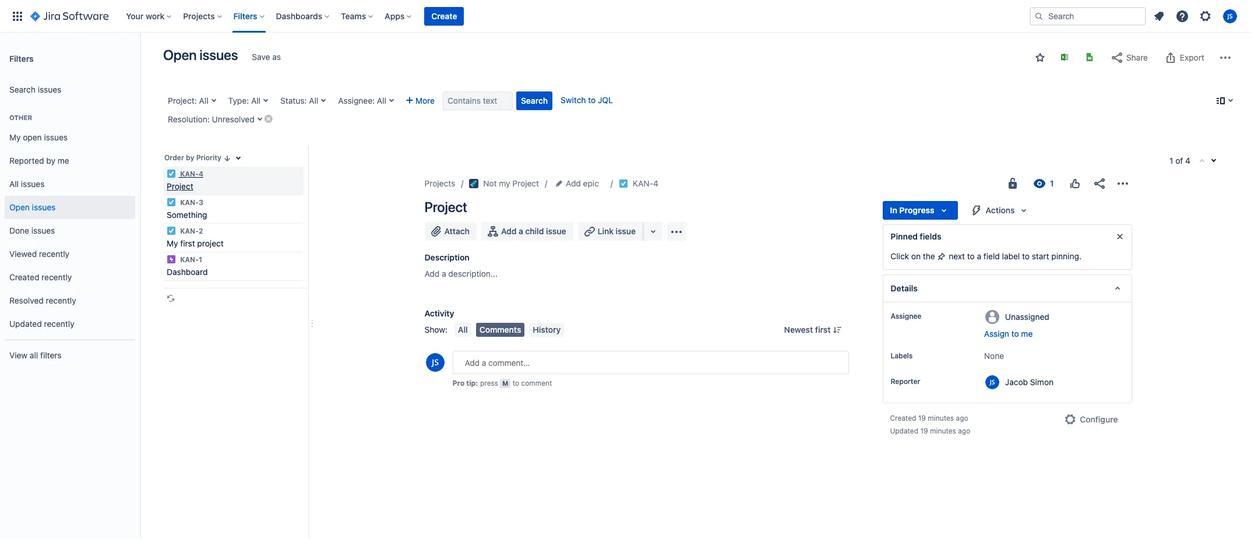 Task type: vqa. For each thing, say whether or not it's contained in the screenshot.
Create Button
yes



Task type: locate. For each thing, give the bounding box(es) containing it.
my
[[9, 132, 21, 142], [167, 238, 178, 248]]

add down description
[[425, 269, 440, 279]]

1 down my first project
[[199, 255, 202, 264]]

filters up search issues
[[9, 53, 34, 63]]

0 vertical spatial 19
[[918, 414, 926, 423]]

first for my
[[180, 238, 195, 248]]

kan- up something at the top of the page
[[180, 198, 199, 207]]

small image right priority
[[223, 154, 232, 163]]

1 horizontal spatial project
[[425, 199, 467, 215]]

history button
[[529, 323, 564, 337]]

to right m
[[513, 379, 519, 388]]

add left epic
[[566, 178, 581, 188]]

issues down 'reported'
[[21, 179, 45, 189]]

all right type:
[[251, 96, 261, 105]]

created inside created 19 minutes ago updated 19 minutes ago
[[890, 414, 916, 423]]

progress
[[900, 205, 935, 215]]

1 horizontal spatial open
[[163, 47, 197, 63]]

small image inside order by priority link
[[223, 154, 232, 163]]

project down projects link
[[425, 199, 467, 215]]

1 vertical spatial me
[[1021, 329, 1033, 339]]

configure
[[1080, 414, 1118, 424]]

kan- for project
[[180, 170, 199, 178]]

recently for viewed recently
[[39, 249, 69, 259]]

1 horizontal spatial created
[[890, 414, 916, 423]]

add
[[566, 178, 581, 188], [501, 226, 517, 236], [425, 269, 440, 279]]

recently down the created recently link
[[46, 295, 76, 305]]

2 horizontal spatial a
[[977, 251, 982, 261]]

1 left of at right
[[1170, 156, 1174, 166]]

labels
[[891, 351, 913, 360]]

project
[[197, 238, 224, 248]]

0 vertical spatial task image
[[167, 169, 176, 178]]

of
[[1176, 156, 1183, 166]]

1 horizontal spatial open issues
[[163, 47, 238, 63]]

all
[[30, 350, 38, 360]]

0 vertical spatial open issues
[[163, 47, 238, 63]]

0 vertical spatial created
[[9, 272, 39, 282]]

updated down "reporter"
[[890, 427, 919, 435]]

menu bar
[[452, 323, 567, 337]]

to left jql
[[588, 95, 596, 105]]

kan- up my first project
[[180, 227, 199, 235]]

other group
[[5, 101, 135, 339]]

search left switch
[[521, 96, 548, 105]]

banner containing your work
[[0, 0, 1251, 33]]

add inside button
[[501, 226, 517, 236]]

1 vertical spatial 19
[[921, 427, 928, 435]]

minutes
[[928, 414, 954, 423], [930, 427, 956, 435]]

4 right of at right
[[1186, 156, 1191, 166]]

by
[[186, 153, 194, 162], [46, 155, 55, 165]]

a left field
[[977, 251, 982, 261]]

0 horizontal spatial first
[[180, 238, 195, 248]]

0 horizontal spatial add
[[425, 269, 440, 279]]

kan-4 down order by priority
[[178, 170, 203, 178]]

task image left 'kan-3'
[[167, 198, 176, 207]]

to for me
[[1012, 329, 1019, 339]]

0 horizontal spatial open issues
[[9, 202, 56, 212]]

all
[[199, 96, 208, 105], [251, 96, 261, 105], [309, 96, 318, 105], [377, 96, 386, 105], [9, 179, 19, 189], [458, 325, 468, 335]]

assign
[[984, 329, 1009, 339]]

2 vertical spatial a
[[442, 269, 446, 279]]

updated
[[9, 319, 42, 328], [890, 427, 919, 435]]

pinned fields
[[891, 231, 942, 241]]

task image for something
[[167, 198, 176, 207]]

m
[[503, 379, 508, 387]]

open issues up done issues
[[9, 202, 56, 212]]

small image
[[1036, 53, 1045, 62], [223, 154, 232, 163]]

recently down resolved recently link
[[44, 319, 74, 328]]

issues right open
[[44, 132, 68, 142]]

all down 'reported'
[[9, 179, 19, 189]]

task image left 'kan-4' link
[[619, 179, 628, 188]]

0 vertical spatial updated
[[9, 319, 42, 328]]

1 horizontal spatial issue
[[616, 226, 636, 236]]

1 horizontal spatial 1
[[1170, 156, 1174, 166]]

to left start
[[1022, 251, 1030, 261]]

open up done
[[9, 202, 30, 212]]

1 vertical spatial a
[[977, 251, 982, 261]]

projects left not my project image
[[425, 178, 455, 188]]

a inside add a child issue button
[[519, 226, 523, 236]]

filters inside dropdown button
[[234, 11, 257, 21]]

banner
[[0, 0, 1251, 33]]

1 horizontal spatial by
[[186, 153, 194, 162]]

0 vertical spatial add
[[566, 178, 581, 188]]

issues up my open issues
[[38, 84, 61, 94]]

to right assign
[[1012, 329, 1019, 339]]

reporter
[[891, 377, 920, 386]]

help image
[[1176, 9, 1190, 23]]

filters right projects dropdown button
[[234, 11, 257, 21]]

0 vertical spatial small image
[[1036, 53, 1045, 62]]

click
[[891, 251, 909, 261]]

1 horizontal spatial search
[[521, 96, 548, 105]]

kan- for something
[[180, 198, 199, 207]]

attach button
[[425, 222, 477, 241]]

1 vertical spatial projects
[[425, 178, 455, 188]]

created down viewed
[[9, 272, 39, 282]]

teams button
[[338, 7, 378, 25]]

1 vertical spatial 1
[[199, 255, 202, 264]]

me for assign to me
[[1021, 329, 1033, 339]]

issues inside search issues link
[[38, 84, 61, 94]]

task image
[[167, 169, 176, 178], [619, 179, 628, 188], [167, 198, 176, 207]]

assignee
[[891, 312, 922, 321]]

me down my open issues link
[[58, 155, 69, 165]]

your work button
[[123, 7, 176, 25]]

recently down viewed recently link
[[41, 272, 72, 282]]

created recently
[[9, 272, 72, 282]]

not my project image
[[469, 179, 479, 188]]

ago
[[956, 414, 968, 423], [958, 427, 971, 435]]

share image
[[1093, 177, 1107, 191]]

assign to me
[[984, 329, 1033, 339]]

created 19 minutes ago updated 19 minutes ago
[[890, 414, 971, 435]]

kan- up dashboard
[[180, 255, 199, 264]]

issues up done issues
[[32, 202, 56, 212]]

projects inside dropdown button
[[183, 11, 215, 21]]

1 horizontal spatial kan-4
[[633, 178, 659, 188]]

first for newest
[[815, 325, 831, 335]]

kan-4 up link web pages and more image
[[633, 178, 659, 188]]

1 horizontal spatial add
[[501, 226, 517, 236]]

issues inside done issues link
[[31, 225, 55, 235]]

0 vertical spatial filters
[[234, 11, 257, 21]]

open
[[163, 47, 197, 63], [9, 202, 30, 212]]

0 vertical spatial ago
[[956, 414, 968, 423]]

2 horizontal spatial project
[[513, 178, 539, 188]]

me down unassigned
[[1021, 329, 1033, 339]]

projects link
[[425, 177, 455, 191]]

0 vertical spatial open
[[163, 47, 197, 63]]

kan- for dashboard
[[180, 255, 199, 264]]

1 horizontal spatial a
[[519, 226, 523, 236]]

your profile and settings image
[[1223, 9, 1237, 23]]

add inside dropdown button
[[566, 178, 581, 188]]

0 horizontal spatial projects
[[183, 11, 215, 21]]

0 horizontal spatial 1
[[199, 255, 202, 264]]

0 vertical spatial a
[[519, 226, 523, 236]]

issue right child
[[546, 226, 566, 236]]

copy link to issue image
[[656, 178, 666, 188]]

1 horizontal spatial updated
[[890, 427, 919, 435]]

a down description
[[442, 269, 446, 279]]

1 vertical spatial my
[[167, 238, 178, 248]]

search up other
[[9, 84, 36, 94]]

first inside button
[[815, 325, 831, 335]]

add a child issue
[[501, 226, 566, 236]]

resolution: unresolved
[[168, 114, 255, 124]]

by for reported
[[46, 155, 55, 165]]

filters
[[234, 11, 257, 21], [9, 53, 34, 63]]

add a child issue button
[[481, 222, 573, 241]]

2 vertical spatial add
[[425, 269, 440, 279]]

configure link
[[1057, 410, 1125, 429]]

all for project: all
[[199, 96, 208, 105]]

updated inside other group
[[9, 319, 42, 328]]

comments button
[[476, 323, 525, 337]]

1 vertical spatial updated
[[890, 427, 919, 435]]

me inside reported by me link
[[58, 155, 69, 165]]

1 vertical spatial first
[[815, 325, 831, 335]]

1 horizontal spatial me
[[1021, 329, 1033, 339]]

unresolved
[[212, 114, 255, 124]]

open in google sheets image
[[1085, 52, 1095, 62]]

issues up "viewed recently"
[[31, 225, 55, 235]]

0 vertical spatial my
[[9, 132, 21, 142]]

2 issue from the left
[[616, 226, 636, 236]]

search for search issues
[[9, 84, 36, 94]]

0 vertical spatial 1
[[1170, 156, 1174, 166]]

first down kan-2
[[180, 238, 195, 248]]

updated down resolved
[[9, 319, 42, 328]]

recently for updated recently
[[44, 319, 74, 328]]

search inside button
[[521, 96, 548, 105]]

projects for projects link
[[425, 178, 455, 188]]

reported by me link
[[5, 149, 135, 173]]

4
[[1186, 156, 1191, 166], [199, 170, 203, 178], [653, 178, 659, 188]]

1 horizontal spatial filters
[[234, 11, 257, 21]]

epic image
[[167, 255, 176, 264]]

1 vertical spatial task image
[[619, 179, 628, 188]]

reporter pin to top. only you can see pinned fields. image
[[923, 377, 932, 386]]

small image left 'open in microsoft excel' 'image'
[[1036, 53, 1045, 62]]

created down "reporter"
[[890, 414, 916, 423]]

newest
[[784, 325, 813, 335]]

1 horizontal spatial first
[[815, 325, 831, 335]]

resolved
[[9, 295, 44, 305]]

0 horizontal spatial open
[[9, 202, 30, 212]]

created inside other group
[[9, 272, 39, 282]]

project
[[513, 178, 539, 188], [167, 181, 193, 191], [425, 199, 467, 215]]

menu bar containing all
[[452, 323, 567, 337]]

issues inside open issues link
[[32, 202, 56, 212]]

2 horizontal spatial add
[[566, 178, 581, 188]]

done
[[9, 225, 29, 235]]

all for status: all
[[309, 96, 318, 105]]

0 horizontal spatial me
[[58, 155, 69, 165]]

0 horizontal spatial search
[[9, 84, 36, 94]]

0 horizontal spatial created
[[9, 272, 39, 282]]

a left child
[[519, 226, 523, 236]]

issues for all issues link
[[21, 179, 45, 189]]

0 horizontal spatial a
[[442, 269, 446, 279]]

issues inside all issues link
[[21, 179, 45, 189]]

all button
[[455, 323, 471, 337]]

1 vertical spatial search
[[521, 96, 548, 105]]

1 horizontal spatial projects
[[425, 178, 455, 188]]

first
[[180, 238, 195, 248], [815, 325, 831, 335]]

0 vertical spatial me
[[58, 155, 69, 165]]

all issues link
[[5, 173, 135, 196]]

search
[[9, 84, 36, 94], [521, 96, 548, 105]]

1 of 4
[[1170, 156, 1191, 166]]

4 up link web pages and more image
[[653, 178, 659, 188]]

open
[[23, 132, 42, 142]]

project right my
[[513, 178, 539, 188]]

1 vertical spatial add
[[501, 226, 517, 236]]

link issue
[[598, 226, 636, 236]]

all right "assignee:"
[[377, 96, 386, 105]]

apps button
[[381, 7, 416, 25]]

0 horizontal spatial by
[[46, 155, 55, 165]]

my inside other group
[[9, 132, 21, 142]]

0 vertical spatial minutes
[[928, 414, 954, 423]]

1 horizontal spatial my
[[167, 238, 178, 248]]

by right 'reported'
[[46, 155, 55, 165]]

add left child
[[501, 226, 517, 236]]

done issues link
[[5, 219, 135, 242]]

projects right work
[[183, 11, 215, 21]]

appswitcher icon image
[[10, 9, 24, 23]]

by right "order"
[[186, 153, 194, 162]]

my down task image
[[167, 238, 178, 248]]

task image for project
[[167, 169, 176, 178]]

0 horizontal spatial updated
[[9, 319, 42, 328]]

my left open
[[9, 132, 21, 142]]

jira software image
[[30, 9, 109, 23], [30, 9, 109, 23]]

actions image
[[1116, 177, 1130, 191]]

dashboard
[[167, 267, 208, 277]]

link web pages and more image
[[646, 224, 660, 238]]

all for assignee: all
[[377, 96, 386, 105]]

in progress
[[890, 205, 935, 215]]

a for description...
[[442, 269, 446, 279]]

not my project
[[483, 178, 539, 188]]

1 vertical spatial open
[[9, 202, 30, 212]]

add for add a description...
[[425, 269, 440, 279]]

to for jql
[[588, 95, 596, 105]]

1 vertical spatial created
[[890, 414, 916, 423]]

4 down order by priority link
[[199, 170, 203, 178]]

created for created 19 minutes ago updated 19 minutes ago
[[890, 414, 916, 423]]

first left the newest first image
[[815, 325, 831, 335]]

project up 'kan-3'
[[167, 181, 193, 191]]

primary element
[[7, 0, 1030, 32]]

resolution:
[[168, 114, 210, 124]]

all for type: all
[[251, 96, 261, 105]]

epic
[[583, 178, 599, 188]]

0 vertical spatial first
[[180, 238, 195, 248]]

all right status:
[[309, 96, 318, 105]]

0 vertical spatial projects
[[183, 11, 215, 21]]

2 vertical spatial task image
[[167, 198, 176, 207]]

1
[[1170, 156, 1174, 166], [199, 255, 202, 264]]

to inside button
[[1012, 329, 1019, 339]]

0 horizontal spatial filters
[[9, 53, 34, 63]]

all up resolution: unresolved
[[199, 96, 208, 105]]

kan- down order by priority
[[180, 170, 199, 178]]

a for child
[[519, 226, 523, 236]]

switch to jql
[[561, 95, 613, 105]]

profile image of jacob simon image
[[426, 353, 444, 372]]

kan-3
[[178, 198, 203, 207]]

export button
[[1158, 48, 1211, 67]]

0 horizontal spatial my
[[9, 132, 21, 142]]

by inside other group
[[46, 155, 55, 165]]

me inside assign to me button
[[1021, 329, 1033, 339]]

to right the next
[[967, 251, 975, 261]]

2
[[199, 227, 203, 235]]

my first project
[[167, 238, 224, 248]]

0 vertical spatial search
[[9, 84, 36, 94]]

0 horizontal spatial issue
[[546, 226, 566, 236]]

open issues down projects dropdown button
[[163, 47, 238, 63]]

all right show:
[[458, 325, 468, 335]]

assign to me button
[[984, 328, 1120, 340]]

created recently link
[[5, 266, 135, 289]]

0 horizontal spatial small image
[[223, 154, 232, 163]]

issue right link
[[616, 226, 636, 236]]

project:
[[168, 96, 197, 105]]

1 vertical spatial open issues
[[9, 202, 56, 212]]

1 vertical spatial small image
[[223, 154, 232, 163]]

recently up created recently
[[39, 249, 69, 259]]

open right sidebar navigation icon at the left
[[163, 47, 197, 63]]

task image down "order"
[[167, 169, 176, 178]]

kan-4 link
[[633, 177, 659, 191]]

viewed recently
[[9, 249, 69, 259]]

next issue 'kan-3' ( type 'j' ) image
[[1209, 156, 1219, 166]]

my for my open issues
[[9, 132, 21, 142]]

jql
[[598, 95, 613, 105]]



Task type: describe. For each thing, give the bounding box(es) containing it.
dashboards
[[276, 11, 322, 21]]

not
[[483, 178, 497, 188]]

unassigned
[[1005, 312, 1050, 321]]

show:
[[425, 325, 448, 335]]

me for reported by me
[[58, 155, 69, 165]]

settings image
[[1199, 9, 1213, 23]]

project inside 'link'
[[513, 178, 539, 188]]

start
[[1032, 251, 1050, 261]]

vote options: no one has voted for this issue yet. image
[[1068, 177, 1082, 191]]

task image
[[167, 226, 176, 235]]

1 vertical spatial ago
[[958, 427, 971, 435]]

kan- for my first project
[[180, 227, 199, 235]]

done issues
[[9, 225, 55, 235]]

search issues link
[[5, 78, 135, 101]]

1 horizontal spatial small image
[[1036, 53, 1045, 62]]

type:
[[228, 96, 249, 105]]

not available - this is the first issue image
[[1198, 157, 1207, 166]]

projects for projects dropdown button
[[183, 11, 215, 21]]

0 horizontal spatial project
[[167, 181, 193, 191]]

next to a field label to start pinning.
[[947, 251, 1082, 261]]

jacob simon
[[1005, 377, 1054, 387]]

description...
[[448, 269, 498, 279]]

add for add epic
[[566, 178, 581, 188]]

tip:
[[466, 379, 478, 388]]

open issues link
[[5, 196, 135, 219]]

filters
[[40, 350, 62, 360]]

actions
[[986, 205, 1015, 215]]

create button
[[425, 7, 464, 25]]

open issues inside other group
[[9, 202, 56, 212]]

link issue button
[[578, 222, 644, 241]]

Add a comment… field
[[453, 351, 849, 374]]

recently for created recently
[[41, 272, 72, 282]]

Search field
[[1030, 7, 1146, 25]]

search for search
[[521, 96, 548, 105]]

priority
[[196, 153, 221, 162]]

switch
[[561, 95, 586, 105]]

other
[[9, 114, 32, 121]]

projects button
[[180, 7, 227, 25]]

issues for search issues link
[[38, 84, 61, 94]]

assignee: all
[[338, 96, 386, 105]]

my for my first project
[[167, 238, 178, 248]]

open inside other group
[[9, 202, 30, 212]]

my open issues link
[[5, 126, 135, 149]]

issues for done issues link
[[31, 225, 55, 235]]

dashboards button
[[273, 7, 334, 25]]

remove criteria image
[[264, 114, 273, 124]]

my open issues
[[9, 132, 68, 142]]

work
[[146, 11, 164, 21]]

created for created recently
[[9, 272, 39, 282]]

updated recently
[[9, 319, 74, 328]]

as
[[272, 52, 281, 62]]

newest first
[[784, 325, 831, 335]]

not my project link
[[469, 177, 539, 191]]

no restrictions image
[[1006, 177, 1020, 191]]

updated recently link
[[5, 312, 135, 336]]

your work
[[126, 11, 164, 21]]

your
[[126, 11, 144, 21]]

save as
[[252, 52, 281, 62]]

link
[[598, 226, 614, 236]]

type: all
[[228, 96, 261, 105]]

more button
[[402, 92, 439, 110]]

apps
[[385, 11, 405, 21]]

newest first image
[[833, 325, 842, 335]]

reported by me
[[9, 155, 69, 165]]

order by priority link
[[163, 150, 233, 164]]

add epic
[[566, 178, 599, 188]]

pro tip: press m to comment
[[453, 379, 552, 388]]

sidebar navigation image
[[127, 47, 153, 70]]

kan- left copy link to issue image
[[633, 178, 653, 188]]

export
[[1180, 52, 1205, 62]]

details element
[[883, 275, 1132, 302]]

search image
[[1035, 11, 1044, 21]]

all issues
[[9, 179, 45, 189]]

1 issue from the left
[[546, 226, 566, 236]]

add epic button
[[553, 177, 603, 191]]

updated inside created 19 minutes ago updated 19 minutes ago
[[890, 427, 919, 435]]

next
[[949, 251, 965, 261]]

all inside other group
[[9, 179, 19, 189]]

field
[[984, 251, 1000, 261]]

share
[[1127, 52, 1148, 62]]

filters button
[[230, 7, 269, 25]]

to for a
[[967, 251, 975, 261]]

reported
[[9, 155, 44, 165]]

0 horizontal spatial 4
[[199, 170, 203, 178]]

jacob
[[1005, 377, 1028, 387]]

1 horizontal spatial 4
[[653, 178, 659, 188]]

fields
[[920, 231, 942, 241]]

2 horizontal spatial 4
[[1186, 156, 1191, 166]]

1 vertical spatial filters
[[9, 53, 34, 63]]

history
[[533, 325, 561, 335]]

project: all
[[168, 96, 208, 105]]

add app image
[[670, 225, 684, 239]]

all inside button
[[458, 325, 468, 335]]

kan-2
[[178, 227, 203, 235]]

0 horizontal spatial kan-4
[[178, 170, 203, 178]]

comments
[[480, 325, 521, 335]]

the
[[923, 251, 935, 261]]

teams
[[341, 11, 366, 21]]

notifications image
[[1152, 9, 1166, 23]]

save
[[252, 52, 270, 62]]

actions button
[[963, 201, 1038, 220]]

view all filters link
[[5, 344, 135, 367]]

assignee:
[[338, 96, 375, 105]]

hide message image
[[1113, 230, 1127, 244]]

issues down projects dropdown button
[[199, 47, 238, 63]]

simon
[[1030, 377, 1054, 387]]

assignee pin to top. only you can see pinned fields. image
[[924, 312, 933, 321]]

3
[[199, 198, 203, 207]]

issues inside my open issues link
[[44, 132, 68, 142]]

issues for open issues link
[[32, 202, 56, 212]]

order
[[164, 153, 184, 162]]

1 vertical spatial minutes
[[930, 427, 956, 435]]

resolved recently
[[9, 295, 76, 305]]

viewed
[[9, 249, 37, 259]]

child
[[525, 226, 544, 236]]

something
[[167, 210, 207, 220]]

open in microsoft excel image
[[1060, 52, 1070, 62]]

add for add a child issue
[[501, 226, 517, 236]]

search issues
[[9, 84, 61, 94]]

details
[[891, 283, 918, 293]]

activity
[[425, 308, 454, 318]]

Search issues using keywords text field
[[443, 92, 513, 110]]

more
[[416, 96, 435, 105]]

view all filters
[[9, 350, 62, 360]]

by for order
[[186, 153, 194, 162]]

recently for resolved recently
[[46, 295, 76, 305]]

my
[[499, 178, 510, 188]]

attach
[[444, 226, 470, 236]]

status:
[[280, 96, 307, 105]]

view
[[9, 350, 27, 360]]

pro
[[453, 379, 465, 388]]



